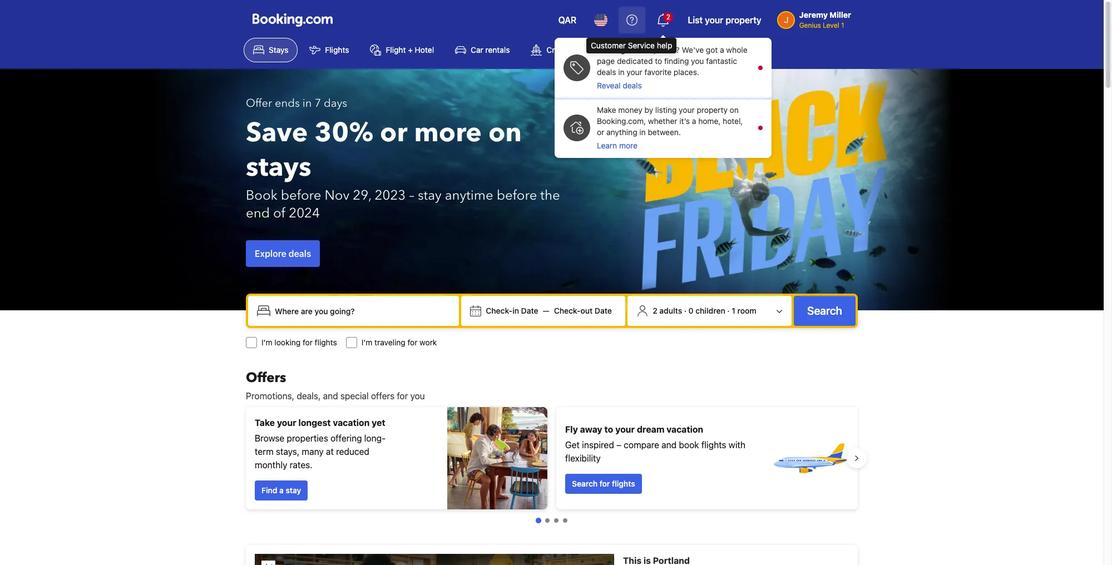 Task type: locate. For each thing, give the bounding box(es) containing it.
– inside the offer ends in 7 days save 30% or more on stays book before nov 29, 2023 – stay anytime before the end of 2024
[[409, 187, 415, 205]]

flights
[[315, 338, 337, 347], [702, 440, 727, 450], [612, 479, 636, 489]]

car rentals link
[[446, 38, 520, 62]]

1 horizontal spatial a
[[693, 116, 697, 126]]

2 horizontal spatial a
[[720, 45, 725, 55]]

0 horizontal spatial on
[[489, 115, 522, 151]]

0 horizontal spatial or
[[380, 115, 408, 151]]

it's
[[680, 116, 690, 126]]

check-out date button
[[550, 301, 617, 321]]

0 horizontal spatial more
[[414, 115, 482, 151]]

1 horizontal spatial and
[[662, 440, 677, 450]]

rates.
[[290, 460, 313, 470]]

1 horizontal spatial flights
[[612, 479, 636, 489]]

2 horizontal spatial flights
[[702, 440, 727, 450]]

customer
[[591, 41, 626, 50]]

deals right explore
[[289, 249, 311, 259]]

to right away
[[605, 425, 614, 435]]

you
[[692, 56, 705, 66], [411, 391, 425, 401]]

0 horizontal spatial vacation
[[333, 418, 370, 428]]

2 left adults
[[653, 306, 658, 316]]

0 horizontal spatial date
[[521, 306, 539, 316]]

0 horizontal spatial 2
[[653, 306, 658, 316]]

fly
[[566, 425, 578, 435]]

in left 7
[[303, 96, 312, 111]]

stay right "find"
[[286, 486, 301, 496]]

property up "whole" on the right top of the page
[[726, 15, 762, 25]]

qar
[[559, 15, 577, 25]]

your right 'take'
[[277, 418, 297, 428]]

a right "find"
[[280, 486, 284, 496]]

1 horizontal spatial 2
[[667, 13, 671, 21]]

make
[[597, 105, 617, 115]]

a inside 'make money by listing your property on booking.com, whether it's a home, hotel, or anything in between. learn more'
[[693, 116, 697, 126]]

for right offers
[[397, 391, 408, 401]]

prices?
[[654, 45, 680, 55]]

0 horizontal spatial to
[[605, 425, 614, 435]]

search inside button
[[808, 305, 843, 317]]

deals right reveal
[[623, 81, 642, 90]]

1 horizontal spatial to
[[655, 56, 663, 66]]

check-in date button
[[482, 301, 543, 321]]

home,
[[699, 116, 721, 126]]

property inside 'make money by listing your property on booking.com, whether it's a home, hotel, or anything in between. learn more'
[[697, 105, 728, 115]]

2 inside dropdown button
[[667, 13, 671, 21]]

1 horizontal spatial check-
[[554, 306, 581, 316]]

more inside the offer ends in 7 days save 30% or more on stays book before nov 29, 2023 – stay anytime before the end of 2024
[[414, 115, 482, 151]]

1 vertical spatial you
[[411, 391, 425, 401]]

attractions link
[[586, 38, 660, 62]]

1 horizontal spatial stay
[[418, 187, 442, 205]]

1 vertical spatial 1
[[732, 306, 736, 316]]

0 horizontal spatial ·
[[685, 306, 687, 316]]

longest
[[299, 418, 331, 428]]

your down dedicated
[[627, 67, 643, 77]]

date left —
[[521, 306, 539, 316]]

flights down compare
[[612, 479, 636, 489]]

qar button
[[552, 7, 584, 33]]

0 horizontal spatial before
[[281, 187, 322, 205]]

1 horizontal spatial on
[[730, 105, 739, 115]]

2 left list
[[667, 13, 671, 21]]

cruises link
[[522, 38, 583, 62]]

1 horizontal spatial more
[[620, 141, 638, 150]]

offering
[[331, 434, 362, 444]]

· right children at the right of page
[[728, 306, 730, 316]]

0 horizontal spatial search
[[572, 479, 598, 489]]

check- left —
[[486, 306, 513, 316]]

booking.com image
[[253, 13, 333, 27]]

1 left room
[[732, 306, 736, 316]]

0 horizontal spatial you
[[411, 391, 425, 401]]

before left the
[[497, 187, 537, 205]]

progress bar inside offers 'main content'
[[536, 518, 568, 524]]

out
[[581, 306, 593, 316]]

you down airport
[[692, 56, 705, 66]]

0 vertical spatial you
[[692, 56, 705, 66]]

0 vertical spatial flights
[[315, 338, 337, 347]]

a
[[720, 45, 725, 55], [693, 116, 697, 126], [280, 486, 284, 496]]

0 vertical spatial and
[[323, 391, 338, 401]]

1 inside jeremy miller genius level 1
[[842, 21, 845, 30]]

1 vertical spatial deals
[[623, 81, 642, 90]]

got
[[706, 45, 718, 55]]

long-
[[365, 434, 386, 444]]

2 inside button
[[653, 306, 658, 316]]

1 horizontal spatial vacation
[[667, 425, 704, 435]]

or right 30%
[[380, 115, 408, 151]]

flights right looking
[[315, 338, 337, 347]]

your right list
[[706, 15, 724, 25]]

0 horizontal spatial a
[[280, 486, 284, 496]]

or up learn
[[597, 127, 605, 137]]

0 horizontal spatial and
[[323, 391, 338, 401]]

Where are you going? field
[[271, 301, 455, 321]]

and left book
[[662, 440, 677, 450]]

whether
[[649, 116, 678, 126]]

1 horizontal spatial search
[[808, 305, 843, 317]]

flights
[[325, 45, 349, 55]]

vacation up book
[[667, 425, 704, 435]]

we've
[[682, 45, 704, 55]]

to
[[655, 56, 663, 66], [605, 425, 614, 435]]

and
[[323, 391, 338, 401], [662, 440, 677, 450]]

search for search
[[808, 305, 843, 317]]

0 vertical spatial a
[[720, 45, 725, 55]]

i'm traveling for work
[[362, 338, 437, 347]]

1 vertical spatial search
[[572, 479, 598, 489]]

1 horizontal spatial deals
[[597, 67, 617, 77]]

0 vertical spatial 1
[[842, 21, 845, 30]]

0 vertical spatial to
[[655, 56, 663, 66]]

stays
[[246, 149, 312, 186]]

· left 0
[[685, 306, 687, 316]]

customer service help
[[591, 41, 673, 50]]

0 vertical spatial property
[[726, 15, 762, 25]]

deals,
[[297, 391, 321, 401]]

search inside offers 'main content'
[[572, 479, 598, 489]]

a right it's
[[693, 116, 697, 126]]

deals
[[597, 67, 617, 77], [623, 81, 642, 90], [289, 249, 311, 259]]

list your property
[[688, 15, 762, 25]]

in inside the offer ends in 7 days save 30% or more on stays book before nov 29, 2023 – stay anytime before the end of 2024
[[303, 96, 312, 111]]

check- right —
[[554, 306, 581, 316]]

on
[[730, 105, 739, 115], [489, 115, 522, 151]]

1 vertical spatial property
[[697, 105, 728, 115]]

more
[[414, 115, 482, 151], [620, 141, 638, 150]]

offers main content
[[237, 369, 867, 566]]

date
[[521, 306, 539, 316], [595, 306, 612, 316]]

1 down miller
[[842, 21, 845, 30]]

flights left with
[[702, 440, 727, 450]]

0 horizontal spatial stay
[[286, 486, 301, 496]]

you inside offers promotions, deals, and special offers for you
[[411, 391, 425, 401]]

booking.com,
[[597, 116, 646, 126]]

0 horizontal spatial flights
[[315, 338, 337, 347]]

progress bar
[[536, 518, 568, 524]]

2 vertical spatial a
[[280, 486, 284, 496]]

0
[[689, 306, 694, 316]]

vacation
[[333, 418, 370, 428], [667, 425, 704, 435]]

a inside find a stay link
[[280, 486, 284, 496]]

finding
[[665, 56, 689, 66]]

1 horizontal spatial ·
[[728, 306, 730, 316]]

help
[[657, 41, 673, 50]]

fly away to your dream vacation get inspired – compare and book flights with flexibility
[[566, 425, 746, 464]]

to up favorite
[[655, 56, 663, 66]]

date right out on the bottom right of page
[[595, 306, 612, 316]]

1 vertical spatial stay
[[286, 486, 301, 496]]

0 horizontal spatial 1
[[732, 306, 736, 316]]

2 for 2
[[667, 13, 671, 21]]

away
[[581, 425, 603, 435]]

for up dedicated
[[628, 45, 638, 55]]

your inside fly away to your dream vacation get inspired – compare and book flights with flexibility
[[616, 425, 635, 435]]

check-in date — check-out date
[[486, 306, 612, 316]]

property
[[726, 15, 762, 25], [697, 105, 728, 115]]

1 vertical spatial 2
[[653, 306, 658, 316]]

in inside looking for low prices? we've got a whole page dedicated to finding you fantastic deals in your favorite places. reveal deals
[[619, 67, 625, 77]]

stays,
[[276, 447, 300, 457]]

before
[[281, 187, 322, 205], [497, 187, 537, 205]]

vacation inside fly away to your dream vacation get inspired – compare and book flights with flexibility
[[667, 425, 704, 435]]

find a stay
[[262, 486, 301, 496]]

anything
[[607, 127, 638, 137]]

0 vertical spatial stay
[[418, 187, 442, 205]]

1 vertical spatial a
[[693, 116, 697, 126]]

region
[[237, 403, 867, 514]]

check-
[[486, 306, 513, 316], [554, 306, 581, 316]]

your
[[706, 15, 724, 25], [627, 67, 643, 77], [679, 105, 695, 115], [277, 418, 297, 428], [616, 425, 635, 435]]

deals down page
[[597, 67, 617, 77]]

1 horizontal spatial you
[[692, 56, 705, 66]]

in down dedicated
[[619, 67, 625, 77]]

reduced
[[336, 447, 370, 457]]

– inside fly away to your dream vacation get inspired – compare and book flights with flexibility
[[617, 440, 622, 450]]

find
[[262, 486, 277, 496]]

for right looking
[[303, 338, 313, 347]]

and right deals,
[[323, 391, 338, 401]]

flight + hotel
[[386, 45, 434, 55]]

flights inside fly away to your dream vacation get inspired – compare and book flights with flexibility
[[702, 440, 727, 450]]

1 horizontal spatial –
[[617, 440, 622, 450]]

property up home,
[[697, 105, 728, 115]]

1 vertical spatial –
[[617, 440, 622, 450]]

search for search for flights
[[572, 479, 598, 489]]

a right got
[[720, 45, 725, 55]]

in right anything
[[640, 127, 646, 137]]

1 vertical spatial flights
[[702, 440, 727, 450]]

with
[[729, 440, 746, 450]]

your account menu jeremy miller genius level 1 element
[[778, 5, 856, 31]]

stay right 2023
[[418, 187, 442, 205]]

0 horizontal spatial –
[[409, 187, 415, 205]]

1 horizontal spatial before
[[497, 187, 537, 205]]

you right offers
[[411, 391, 425, 401]]

the
[[541, 187, 560, 205]]

1 horizontal spatial 1
[[842, 21, 845, 30]]

0 horizontal spatial check-
[[486, 306, 513, 316]]

–
[[409, 187, 415, 205], [617, 440, 622, 450]]

1 vertical spatial to
[[605, 425, 614, 435]]

your up compare
[[616, 425, 635, 435]]

0 vertical spatial –
[[409, 187, 415, 205]]

1
[[842, 21, 845, 30], [732, 306, 736, 316]]

– right inspired
[[617, 440, 622, 450]]

before down stays
[[281, 187, 322, 205]]

1 horizontal spatial or
[[597, 127, 605, 137]]

between.
[[648, 127, 681, 137]]

your up it's
[[679, 105, 695, 115]]

1 date from the left
[[521, 306, 539, 316]]

– right 2023
[[409, 187, 415, 205]]

0 vertical spatial 2
[[667, 13, 671, 21]]

1 horizontal spatial date
[[595, 306, 612, 316]]

0 vertical spatial search
[[808, 305, 843, 317]]

search button
[[795, 296, 856, 326]]

1 vertical spatial and
[[662, 440, 677, 450]]

2 vertical spatial deals
[[289, 249, 311, 259]]

vacation inside take your longest vacation yet browse properties offering long- term stays, many at reduced monthly rates.
[[333, 418, 370, 428]]

vacation up offering
[[333, 418, 370, 428]]



Task type: describe. For each thing, give the bounding box(es) containing it.
+
[[408, 45, 413, 55]]

for down flexibility
[[600, 479, 610, 489]]

2 vertical spatial flights
[[612, 479, 636, 489]]

find a stay link
[[255, 481, 308, 501]]

more inside 'make money by listing your property on booking.com, whether it's a home, hotel, or anything in between. learn more'
[[620, 141, 638, 150]]

dream
[[637, 425, 665, 435]]

2 horizontal spatial deals
[[623, 81, 642, 90]]

yet
[[372, 418, 386, 428]]

search for flights
[[572, 479, 636, 489]]

offer ends in 7 days save 30% or more on stays book before nov 29, 2023 – stay anytime before the end of 2024
[[246, 96, 560, 223]]

stay inside the offer ends in 7 days save 30% or more on stays book before nov 29, 2023 – stay anytime before the end of 2024
[[418, 187, 442, 205]]

for inside looking for low prices? we've got a whole page dedicated to finding you fantastic deals in your favorite places. reveal deals
[[628, 45, 638, 55]]

2024
[[289, 204, 320, 223]]

2 check- from the left
[[554, 306, 581, 316]]

on inside the offer ends in 7 days save 30% or more on stays book before nov 29, 2023 – stay anytime before the end of 2024
[[489, 115, 522, 151]]

your inside take your longest vacation yet browse properties offering long- term stays, many at reduced monthly rates.
[[277, 418, 297, 428]]

looking for low prices? we've got a whole page dedicated to finding you fantastic deals in your favorite places. reveal deals
[[597, 45, 748, 90]]

whole
[[727, 45, 748, 55]]

ends
[[275, 96, 300, 111]]

7
[[315, 96, 321, 111]]

favorite
[[645, 67, 672, 77]]

end
[[246, 204, 270, 223]]

1 check- from the left
[[486, 306, 513, 316]]

special
[[341, 391, 369, 401]]

2 date from the left
[[595, 306, 612, 316]]

explore
[[255, 249, 287, 259]]

monthly
[[255, 460, 288, 470]]

1 · from the left
[[685, 306, 687, 316]]

properties
[[287, 434, 328, 444]]

2 · from the left
[[728, 306, 730, 316]]

your inside 'make money by listing your property on booking.com, whether it's a home, hotel, or anything in between. learn more'
[[679, 105, 695, 115]]

page
[[597, 56, 615, 66]]

you inside looking for low prices? we've got a whole page dedicated to finding you fantastic deals in your favorite places. reveal deals
[[692, 56, 705, 66]]

flexibility
[[566, 454, 601, 464]]

2 adults · 0 children · 1 room
[[653, 306, 757, 316]]

take your longest vacation yet browse properties offering long- term stays, many at reduced monthly rates.
[[255, 418, 386, 470]]

money
[[619, 105, 643, 115]]

nov
[[325, 187, 350, 205]]

take your longest vacation yet image
[[448, 408, 548, 510]]

adults
[[660, 306, 683, 316]]

service
[[628, 41, 655, 50]]

rentals
[[486, 45, 510, 55]]

region containing take your longest vacation yet
[[237, 403, 867, 514]]

traveling
[[375, 338, 406, 347]]

or inside 'make money by listing your property on booking.com, whether it's a home, hotel, or anything in between. learn more'
[[597, 127, 605, 137]]

fly away to your dream vacation image
[[772, 420, 850, 498]]

genius
[[800, 21, 822, 30]]

places.
[[674, 67, 700, 77]]

cruises
[[547, 45, 574, 55]]

by
[[645, 105, 654, 115]]

offers
[[246, 369, 286, 387]]

hotel,
[[723, 116, 743, 126]]

i'm
[[362, 338, 373, 347]]

flights link
[[300, 38, 359, 62]]

reveal
[[597, 81, 621, 90]]

book
[[246, 187, 278, 205]]

airport
[[687, 45, 712, 55]]

many
[[302, 447, 324, 457]]

miller
[[830, 10, 852, 19]]

29,
[[353, 187, 372, 205]]

room
[[738, 306, 757, 316]]

offers
[[371, 391, 395, 401]]

for left work
[[408, 338, 418, 347]]

car rentals
[[471, 45, 510, 55]]

explore deals link
[[246, 241, 320, 267]]

anytime
[[445, 187, 494, 205]]

browse
[[255, 434, 285, 444]]

i'm looking for flights
[[262, 338, 337, 347]]

book
[[679, 440, 700, 450]]

learn
[[597, 141, 618, 150]]

flight
[[386, 45, 406, 55]]

car
[[471, 45, 484, 55]]

i'm
[[262, 338, 273, 347]]

at
[[326, 447, 334, 457]]

listing
[[656, 105, 677, 115]]

low
[[640, 45, 652, 55]]

2 button
[[650, 7, 677, 33]]

0 vertical spatial deals
[[597, 67, 617, 77]]

hotel
[[415, 45, 434, 55]]

or inside the offer ends in 7 days save 30% or more on stays book before nov 29, 2023 – stay anytime before the end of 2024
[[380, 115, 408, 151]]

level
[[823, 21, 840, 30]]

children
[[696, 306, 726, 316]]

your inside looking for low prices? we've got a whole page dedicated to finding you fantastic deals in your favorite places. reveal deals
[[627, 67, 643, 77]]

inspired
[[582, 440, 615, 450]]

on inside 'make money by listing your property on booking.com, whether it's a home, hotel, or anything in between. learn more'
[[730, 105, 739, 115]]

days
[[324, 96, 347, 111]]

search for flights link
[[566, 474, 642, 494]]

to inside looking for low prices? we've got a whole page dedicated to finding you fantastic deals in your favorite places. reveal deals
[[655, 56, 663, 66]]

offers promotions, deals, and special offers for you
[[246, 369, 425, 401]]

30%
[[315, 115, 374, 151]]

and inside fly away to your dream vacation get inspired – compare and book flights with flexibility
[[662, 440, 677, 450]]

0 horizontal spatial deals
[[289, 249, 311, 259]]

list
[[688, 15, 703, 25]]

a inside looking for low prices? we've got a whole page dedicated to finding you fantastic deals in your favorite places. reveal deals
[[720, 45, 725, 55]]

of
[[273, 204, 286, 223]]

airport taxis link
[[662, 38, 740, 62]]

offer
[[246, 96, 272, 111]]

and inside offers promotions, deals, and special offers for you
[[323, 391, 338, 401]]

in left —
[[513, 306, 519, 316]]

your inside list your property link
[[706, 15, 724, 25]]

stay inside offers 'main content'
[[286, 486, 301, 496]]

for inside offers promotions, deals, and special offers for you
[[397, 391, 408, 401]]

1 before from the left
[[281, 187, 322, 205]]

2 before from the left
[[497, 187, 537, 205]]

in inside 'make money by listing your property on booking.com, whether it's a home, hotel, or anything in between. learn more'
[[640, 127, 646, 137]]

1 inside button
[[732, 306, 736, 316]]

to inside fly away to your dream vacation get inspired – compare and book flights with flexibility
[[605, 425, 614, 435]]

stays
[[269, 45, 289, 55]]

promotions,
[[246, 391, 295, 401]]

stays link
[[244, 38, 298, 62]]

2 for 2 adults · 0 children · 1 room
[[653, 306, 658, 316]]

property inside list your property link
[[726, 15, 762, 25]]

get
[[566, 440, 580, 450]]



Task type: vqa. For each thing, say whether or not it's contained in the screenshot.
"24 March 2024" checkbox
no



